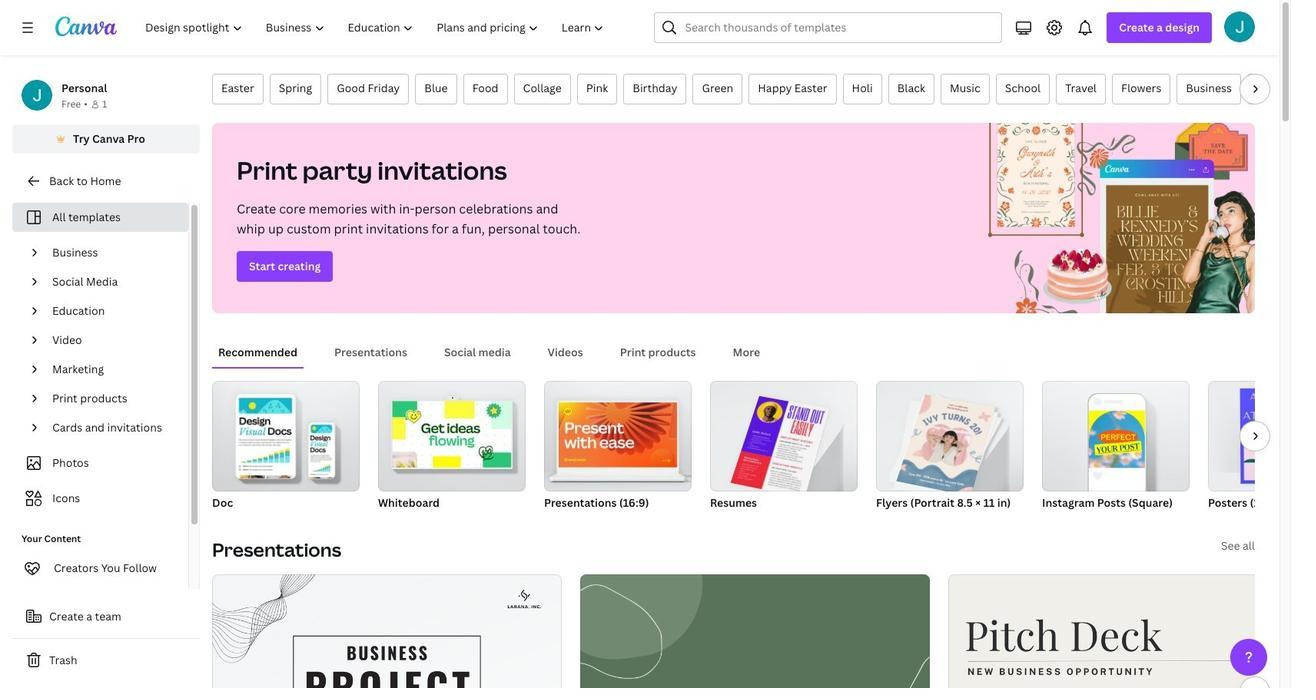 Task type: describe. For each thing, give the bounding box(es) containing it.
grey minimalist business project presentation image
[[212, 575, 562, 689]]

Search search field
[[685, 13, 993, 42]]

print party invitations image
[[969, 123, 1255, 314]]

cream neutral minimalist new business pitch deck presentation image
[[949, 575, 1291, 689]]



Task type: vqa. For each thing, say whether or not it's contained in the screenshot.
Top level navigation element
yes



Task type: locate. For each thing, give the bounding box(es) containing it.
presentation (16:9) image
[[544, 381, 692, 492], [559, 403, 677, 468]]

whiteboard image
[[378, 381, 526, 492], [393, 402, 511, 468]]

top level navigation element
[[135, 12, 618, 43]]

flyer (portrait 8.5 × 11 in) image
[[876, 381, 1024, 492], [897, 395, 996, 497]]

doc image
[[212, 381, 360, 492], [212, 381, 360, 492]]

john smith image
[[1225, 12, 1255, 42]]

resume image
[[710, 381, 858, 492], [731, 396, 830, 499]]

instagram post (square) image
[[1042, 381, 1190, 492], [1089, 411, 1145, 468]]

None search field
[[655, 12, 1003, 43]]

poster (18 × 24 in portrait) image
[[1208, 381, 1291, 492], [1240, 389, 1291, 484]]



